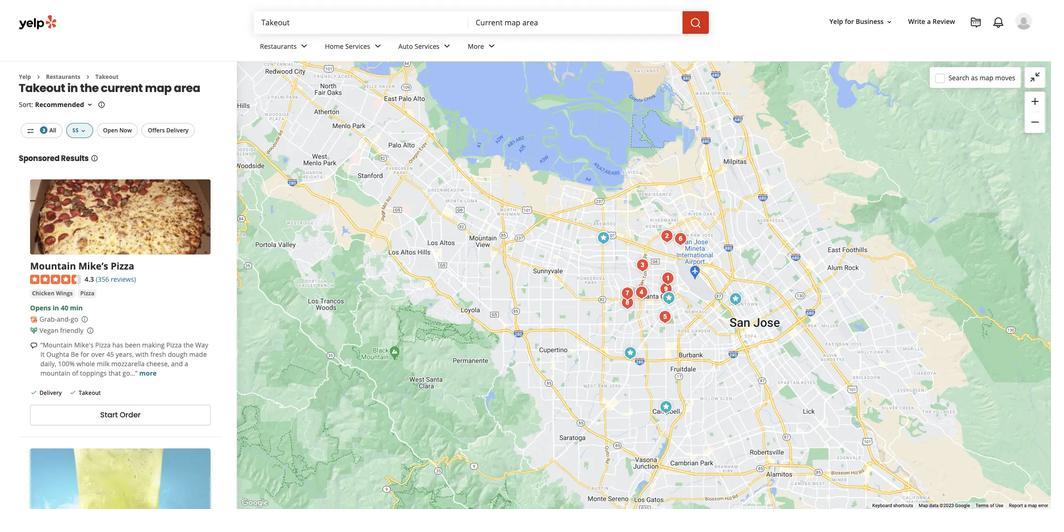 Task type: describe. For each thing, give the bounding box(es) containing it.
poke poke fish bar image
[[633, 283, 652, 302]]

of inside "mountain mike's pizza has been making pizza the way it oughta be for over 45 years, with fresh dough made daily, 100% whole milk mozzarella cheese, and a mountain of toppings that go…"
[[72, 369, 78, 378]]

and-
[[57, 315, 71, 324]]

area
[[174, 81, 200, 96]]

16 checkmark v2 image for delivery
[[30, 390, 38, 397]]

3
[[42, 127, 45, 134]]

filters group
[[19, 123, 197, 138]]

business
[[856, 17, 884, 26]]

0 vertical spatial restaurants link
[[253, 34, 318, 61]]

review
[[933, 17, 956, 26]]

offers delivery button
[[142, 123, 195, 138]]

sort:
[[19, 100, 33, 109]]

4.3 link
[[85, 274, 94, 284]]

report
[[1010, 504, 1024, 509]]

$$ button
[[66, 123, 93, 138]]

takeout for takeout in the current map area
[[19, 81, 65, 96]]

for inside "mountain mike's pizza has been making pizza the way it oughta be for over 45 years, with fresh dough made daily, 100% whole milk mozzarella cheese, and a mountain of toppings that go…"
[[81, 351, 89, 360]]

kami korean kitchen image
[[619, 294, 637, 313]]

spreadz image
[[634, 256, 652, 275]]

0 horizontal spatial map
[[145, 81, 172, 96]]

vegan
[[40, 327, 58, 336]]

dough
[[168, 351, 188, 360]]

more
[[139, 369, 157, 378]]

min
[[70, 304, 83, 313]]

with
[[136, 351, 149, 360]]

16 checkmark v2 image for takeout
[[69, 390, 77, 397]]

yelp for business
[[830, 17, 884, 26]]

16 chevron down v2 image for yelp for business
[[886, 18, 894, 26]]

(356 reviews) link
[[96, 274, 136, 284]]

offers delivery
[[148, 127, 189, 135]]

write a review link
[[905, 13, 960, 30]]

mike's
[[78, 260, 108, 273]]

grab-and-go
[[40, 315, 78, 324]]

uncle john's pancake house - winchester image
[[657, 398, 676, 417]]

report a map error link
[[1010, 504, 1049, 509]]

recommended button
[[35, 100, 94, 109]]

mike's
[[74, 341, 94, 350]]

search
[[949, 73, 970, 82]]

for inside button
[[845, 17, 855, 26]]

open now
[[103, 127, 132, 135]]

home services
[[325, 42, 370, 51]]

takeout in the current map area
[[19, 81, 200, 96]]

search as map moves
[[949, 73, 1016, 82]]

use
[[996, 504, 1004, 509]]

"mountain
[[40, 341, 72, 350]]

made
[[189, 351, 207, 360]]

all
[[49, 127, 56, 135]]

order
[[120, 410, 141, 421]]

0 vertical spatial the
[[80, 81, 99, 96]]

reviews)
[[111, 275, 136, 284]]

a for report
[[1025, 504, 1027, 509]]

chicken wings link
[[30, 289, 75, 299]]

map for search
[[980, 73, 994, 82]]

milk
[[97, 360, 110, 369]]

collapse map image
[[1030, 71, 1041, 83]]

toppings
[[80, 369, 107, 378]]

in for opens
[[53, 304, 59, 313]]

grab-
[[40, 315, 57, 324]]

yelp for yelp link
[[19, 73, 31, 81]]

friendly
[[60, 327, 83, 336]]

24 chevron down v2 image for more
[[486, 41, 498, 52]]

notifications image
[[993, 17, 1005, 28]]

pizza up reviews)
[[111, 260, 134, 273]]

24 chevron down v2 image for auto services
[[442, 41, 453, 52]]

cheese,
[[146, 360, 169, 369]]

none field the find
[[262, 17, 461, 28]]

go
[[71, 315, 78, 324]]

shortcuts
[[894, 504, 914, 509]]

vegan friendly
[[40, 327, 83, 336]]

maria w. image
[[1016, 13, 1033, 30]]

16 info v2 image
[[98, 101, 105, 109]]

16 vegan v2 image
[[30, 328, 38, 335]]

auto services link
[[391, 34, 461, 61]]

Near text field
[[476, 17, 675, 28]]

taqueria la veracruzana image
[[657, 280, 676, 299]]

moves
[[996, 73, 1016, 82]]

4.3 star rating image
[[30, 275, 81, 285]]

auto
[[399, 42, 413, 51]]

pizza link
[[78, 289, 96, 299]]

start
[[100, 410, 118, 421]]

google
[[956, 504, 971, 509]]

ihop image
[[727, 290, 746, 309]]

terms of use
[[976, 504, 1004, 509]]

smoked out bbq image
[[658, 227, 677, 246]]

pizza up the dough
[[166, 341, 182, 350]]

now
[[119, 127, 132, 135]]

user actions element
[[822, 12, 1046, 70]]

4.3
[[85, 275, 94, 284]]

opens
[[30, 304, 51, 313]]

mozzarella
[[111, 360, 145, 369]]

(356 reviews)
[[96, 275, 136, 284]]

been
[[125, 341, 140, 350]]

achilles image
[[656, 308, 675, 327]]

restaurants inside business categories element
[[260, 42, 297, 51]]

"mountain mike's pizza has been making pizza the way it oughta be for over 45 years, with fresh dough made daily, 100% whole milk mozzarella cheese, and a mountain of toppings that go…"
[[40, 341, 208, 378]]

24 chevron down v2 image for home services
[[372, 41, 384, 52]]

auto services
[[399, 42, 440, 51]]

takeout down toppings
[[79, 390, 101, 398]]

write a review
[[909, 17, 956, 26]]

business categories element
[[253, 34, 1033, 61]]

home
[[325, 42, 344, 51]]

yelp link
[[19, 73, 31, 81]]

45
[[106, 351, 114, 360]]

results
[[61, 153, 89, 164]]



Task type: vqa. For each thing, say whether or not it's contained in the screenshot.
Photo of Franklin Barbecue
no



Task type: locate. For each thing, give the bounding box(es) containing it.
in left 40
[[53, 304, 59, 313]]

1 vertical spatial restaurants
[[46, 73, 80, 81]]

more
[[468, 42, 484, 51]]

1 services from the left
[[345, 42, 370, 51]]

0 horizontal spatial yelp
[[19, 73, 31, 81]]

mountain
[[30, 260, 76, 273]]

1 vertical spatial restaurants link
[[46, 73, 80, 81]]

2 horizontal spatial map
[[1029, 504, 1038, 509]]

current
[[101, 81, 143, 96]]

1 horizontal spatial delivery
[[166, 127, 189, 135]]

3 all
[[42, 127, 56, 135]]

in up recommended popup button
[[67, 81, 78, 96]]

1 vertical spatial of
[[991, 504, 995, 509]]

2 vertical spatial a
[[1025, 504, 1027, 509]]

2 horizontal spatial a
[[1025, 504, 1027, 509]]

1 16 checkmark v2 image from the left
[[30, 390, 38, 397]]

0 vertical spatial delivery
[[166, 127, 189, 135]]

mountain mike's pizza image
[[660, 289, 679, 308]]

24 chevron down v2 image right the more at the top left
[[486, 41, 498, 52]]

a right write
[[928, 17, 932, 26]]

offers
[[148, 127, 165, 135]]

fresh
[[150, 351, 166, 360]]

takeout for takeout 'link'
[[95, 73, 119, 81]]

2 16 checkmark v2 image from the left
[[69, 390, 77, 397]]

1 horizontal spatial 24 chevron down v2 image
[[486, 41, 498, 52]]

for up whole
[[81, 351, 89, 360]]

terms of use link
[[976, 504, 1004, 509]]

1 vertical spatial delivery
[[40, 390, 62, 398]]

chicken wings button
[[30, 289, 75, 299]]

services right auto
[[415, 42, 440, 51]]

0 horizontal spatial 16 checkmark v2 image
[[30, 390, 38, 397]]

0 vertical spatial a
[[928, 17, 932, 26]]

wings
[[56, 290, 73, 298]]

yelp for yelp for business
[[830, 17, 844, 26]]

16 speech v2 image
[[30, 343, 38, 350]]

16 info v2 image
[[91, 155, 98, 162]]

chicken
[[32, 290, 54, 298]]

and
[[171, 360, 183, 369]]

1 vertical spatial for
[[81, 351, 89, 360]]

of left use
[[991, 504, 995, 509]]

takeout up sort:
[[19, 81, 65, 96]]

24 chevron down v2 image inside more link
[[486, 41, 498, 52]]

1 horizontal spatial for
[[845, 17, 855, 26]]

error
[[1039, 504, 1049, 509]]

0 horizontal spatial 24 chevron down v2 image
[[372, 41, 384, 52]]

it's lunch time image
[[672, 230, 690, 249]]

services for auto services
[[415, 42, 440, 51]]

more link
[[461, 34, 505, 61]]

24 chevron down v2 image inside home services link
[[372, 41, 384, 52]]

16 chevron right v2 image
[[35, 73, 42, 81]]

1 horizontal spatial a
[[928, 17, 932, 26]]

0 horizontal spatial the
[[80, 81, 99, 96]]

1 horizontal spatial the
[[184, 341, 194, 350]]

0 horizontal spatial none field
[[262, 17, 461, 28]]

1 horizontal spatial 16 checkmark v2 image
[[69, 390, 77, 397]]

map region
[[127, 28, 1052, 510]]

more link
[[139, 369, 157, 378]]

the left way
[[184, 341, 194, 350]]

delivery right offers
[[166, 127, 189, 135]]

1 24 chevron down v2 image from the left
[[299, 41, 310, 52]]

0 horizontal spatial of
[[72, 369, 78, 378]]

map left 'error'
[[1029, 504, 1038, 509]]

sponsored results
[[19, 153, 89, 164]]

(356
[[96, 275, 109, 284]]

1 vertical spatial the
[[184, 341, 194, 350]]

1 horizontal spatial services
[[415, 42, 440, 51]]

delivery inside button
[[166, 127, 189, 135]]

opens in 40 min
[[30, 304, 83, 313]]

1 24 chevron down v2 image from the left
[[372, 41, 384, 52]]

1 none field from the left
[[262, 17, 461, 28]]

the
[[80, 81, 99, 96], [184, 341, 194, 350]]

0 horizontal spatial delivery
[[40, 390, 62, 398]]

$$
[[72, 127, 79, 135]]

that
[[108, 369, 121, 378]]

delivery
[[166, 127, 189, 135], [40, 390, 62, 398]]

16 chevron down v2 image
[[86, 101, 94, 109]]

1 horizontal spatial map
[[980, 73, 994, 82]]

takeout link
[[95, 73, 119, 81]]

pizza button
[[78, 289, 96, 299]]

yelp inside button
[[830, 17, 844, 26]]

pizza
[[111, 260, 134, 273], [80, 290, 95, 298], [95, 341, 111, 350], [166, 341, 182, 350]]

start order
[[100, 410, 141, 421]]

0 horizontal spatial restaurants
[[46, 73, 80, 81]]

1 horizontal spatial yelp
[[830, 17, 844, 26]]

16 chevron down v2 image right business
[[886, 18, 894, 26]]

1 horizontal spatial none field
[[476, 17, 675, 28]]

pizza down 4.3
[[80, 290, 95, 298]]

24 chevron down v2 image inside 'auto services' link
[[442, 41, 453, 52]]

yelp left business
[[830, 17, 844, 26]]

mountain
[[40, 369, 70, 378]]

paik's noodle image
[[619, 284, 637, 303]]

16 chevron down v2 image
[[886, 18, 894, 26], [80, 127, 87, 135]]

24 chevron down v2 image for restaurants
[[299, 41, 310, 52]]

24 chevron down v2 image
[[372, 41, 384, 52], [486, 41, 498, 52]]

for left business
[[845, 17, 855, 26]]

1 vertical spatial yelp
[[19, 73, 31, 81]]

map left the area
[[145, 81, 172, 96]]

whole
[[77, 360, 95, 369]]

over
[[91, 351, 105, 360]]

1 horizontal spatial in
[[67, 81, 78, 96]]

report a map error
[[1010, 504, 1049, 509]]

services
[[345, 42, 370, 51], [415, 42, 440, 51]]

1 vertical spatial 16 chevron down v2 image
[[80, 127, 87, 135]]

Find text field
[[262, 17, 461, 28]]

a right and
[[185, 360, 188, 369]]

group
[[1025, 92, 1046, 133]]

start order link
[[30, 405, 211, 426]]

services right home
[[345, 42, 370, 51]]

a for write
[[928, 17, 932, 26]]

24 chevron down v2 image left home
[[299, 41, 310, 52]]

recommended
[[35, 100, 84, 109]]

daily,
[[40, 360, 56, 369]]

16 chevron right v2 image
[[84, 73, 92, 81]]

none field near
[[476, 17, 675, 28]]

data
[[930, 504, 939, 509]]

16 chevron down v2 image inside yelp for business button
[[886, 18, 894, 26]]

16 grab and go v2 image
[[30, 316, 38, 324]]

info icon image
[[81, 316, 89, 323], [81, 316, 89, 323], [86, 327, 94, 335], [86, 327, 94, 335]]

mountain mike's pizza link
[[30, 260, 134, 273]]

open
[[103, 127, 118, 135]]

keyboard shortcuts
[[873, 504, 914, 509]]

a
[[928, 17, 932, 26], [185, 360, 188, 369], [1025, 504, 1027, 509]]

yelp left 16 chevron right v2 image
[[19, 73, 31, 81]]

1 horizontal spatial 16 chevron down v2 image
[[886, 18, 894, 26]]

chicken wings
[[32, 290, 73, 298]]

pizza inside button
[[80, 290, 95, 298]]

delivery down mountain
[[40, 390, 62, 398]]

search image
[[690, 17, 702, 29]]

as
[[972, 73, 978, 82]]

of
[[72, 369, 78, 378], [991, 504, 995, 509]]

takeout right 16 chevron right v2 icon
[[95, 73, 119, 81]]

24 chevron down v2 image
[[299, 41, 310, 52], [442, 41, 453, 52]]

0 horizontal spatial in
[[53, 304, 59, 313]]

0 vertical spatial yelp
[[830, 17, 844, 26]]

16 filter v2 image
[[27, 127, 34, 135]]

services for home services
[[345, 42, 370, 51]]

16 chevron down v2 image right $$
[[80, 127, 87, 135]]

of down 100%
[[72, 369, 78, 378]]

the up 16 chevron down v2 icon
[[80, 81, 99, 96]]

the inside "mountain mike's pizza has been making pizza the way it oughta be for over 45 years, with fresh dough made daily, 100% whole milk mozzarella cheese, and a mountain of toppings that go…"
[[184, 341, 194, 350]]

1 horizontal spatial 24 chevron down v2 image
[[442, 41, 453, 52]]

zoom out image
[[1030, 117, 1041, 128]]

home services link
[[318, 34, 391, 61]]

0 horizontal spatial restaurants link
[[46, 73, 80, 81]]

google image
[[239, 498, 270, 510]]

None field
[[262, 17, 461, 28], [476, 17, 675, 28]]

terms
[[976, 504, 989, 509]]

1 vertical spatial in
[[53, 304, 59, 313]]

©2023
[[940, 504, 955, 509]]

tasty subs & pizza image
[[595, 229, 613, 248]]

takeout
[[95, 73, 119, 81], [19, 81, 65, 96], [79, 390, 101, 398]]

0 horizontal spatial services
[[345, 42, 370, 51]]

map right the as
[[980, 73, 994, 82]]

restaurants link
[[253, 34, 318, 61], [46, 73, 80, 81]]

a inside write a review link
[[928, 17, 932, 26]]

go…"
[[123, 369, 138, 378]]

a inside "mountain mike's pizza has been making pizza the way it oughta be for over 45 years, with fresh dough made daily, 100% whole milk mozzarella cheese, and a mountain of toppings that go…"
[[185, 360, 188, 369]]

open now button
[[97, 123, 138, 138]]

keyboard
[[873, 504, 893, 509]]

16 chevron down v2 image inside $$ popup button
[[80, 127, 87, 135]]

sponsored
[[19, 153, 60, 164]]

way
[[195, 341, 208, 350]]

16 chevron down v2 image for $$
[[80, 127, 87, 135]]

map
[[919, 504, 929, 509]]

0 vertical spatial 16 chevron down v2 image
[[886, 18, 894, 26]]

1 horizontal spatial restaurants
[[260, 42, 297, 51]]

0 vertical spatial restaurants
[[260, 42, 297, 51]]

2 services from the left
[[415, 42, 440, 51]]

1 horizontal spatial restaurants link
[[253, 34, 318, 61]]

0 vertical spatial in
[[67, 81, 78, 96]]

a right report at right bottom
[[1025, 504, 1027, 509]]

katsuyaki image
[[659, 269, 678, 288]]

1 vertical spatial a
[[185, 360, 188, 369]]

0 horizontal spatial 16 chevron down v2 image
[[80, 127, 87, 135]]

map
[[980, 73, 994, 82], [145, 81, 172, 96], [1029, 504, 1038, 509]]

1 horizontal spatial of
[[991, 504, 995, 509]]

write
[[909, 17, 926, 26]]

applebee's grill + bar image
[[621, 344, 640, 363]]

0 vertical spatial of
[[72, 369, 78, 378]]

100%
[[58, 360, 75, 369]]

None search field
[[254, 11, 711, 34]]

2 24 chevron down v2 image from the left
[[486, 41, 498, 52]]

map data ©2023 google
[[919, 504, 971, 509]]

24 chevron down v2 image left auto
[[372, 41, 384, 52]]

24 chevron down v2 image right auto services
[[442, 41, 453, 52]]

2 24 chevron down v2 image from the left
[[442, 41, 453, 52]]

pizza up over at the left of page
[[95, 341, 111, 350]]

0 horizontal spatial 24 chevron down v2 image
[[299, 41, 310, 52]]

yelp for business button
[[826, 13, 897, 30]]

making
[[142, 341, 165, 350]]

mountain mike's pizza
[[30, 260, 134, 273]]

0 vertical spatial for
[[845, 17, 855, 26]]

zoom in image
[[1030, 96, 1041, 107]]

map for report
[[1029, 504, 1038, 509]]

0 horizontal spatial for
[[81, 351, 89, 360]]

projects image
[[971, 17, 982, 28]]

has
[[112, 341, 123, 350]]

16 checkmark v2 image
[[30, 390, 38, 397], [69, 390, 77, 397]]

2 none field from the left
[[476, 17, 675, 28]]

0 horizontal spatial a
[[185, 360, 188, 369]]

it
[[40, 351, 45, 360]]

in for takeout
[[67, 81, 78, 96]]

blurr kitchen image
[[633, 283, 651, 302]]



